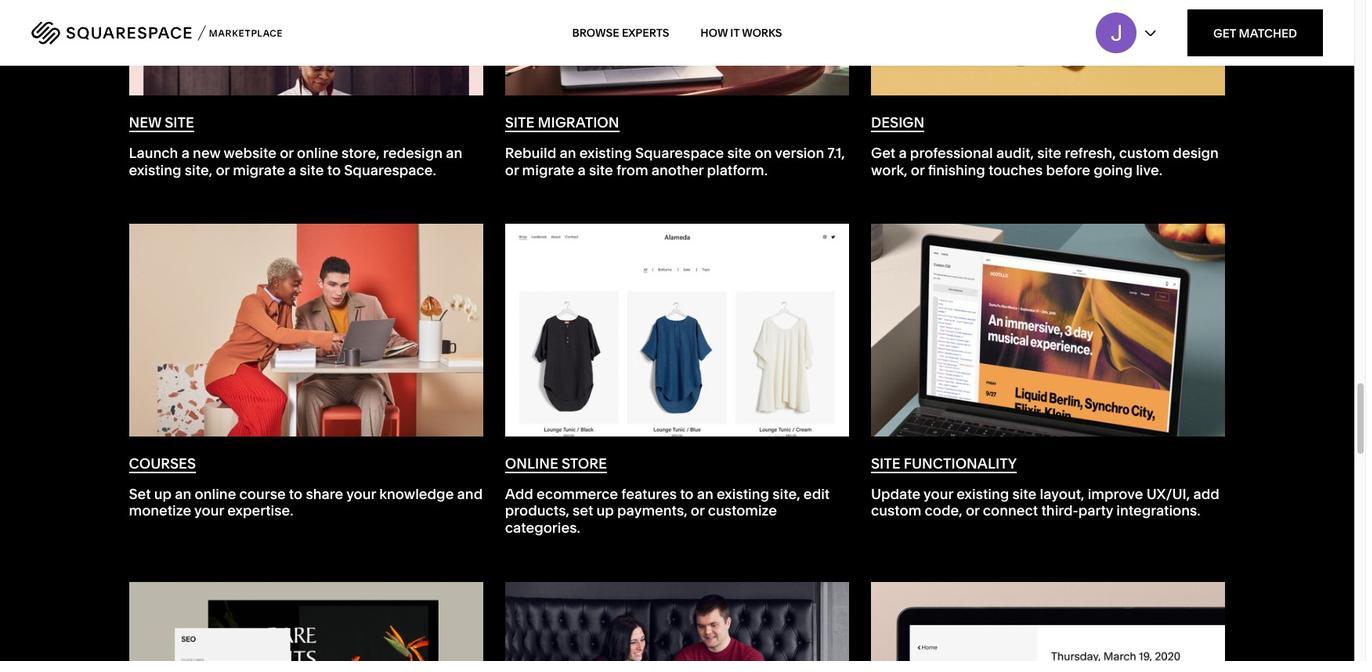 Task type: describe. For each thing, give the bounding box(es) containing it.
browse
[[572, 26, 619, 40]]

site inside get a professional audit, site refresh, custom design work, or finishing touches before going live.
[[1037, 144, 1061, 162]]

party
[[1078, 502, 1113, 520]]

get for get a professional audit, site refresh, custom design work, or finishing touches before going live.
[[871, 144, 895, 162]]

courses
[[129, 455, 196, 473]]

redesign
[[383, 144, 443, 162]]

finishing
[[928, 161, 985, 179]]

existing inside add ecommerce features to an existing site, edit products, set up payments, or customize categories.
[[717, 486, 769, 504]]

7.1,
[[828, 144, 845, 162]]

products,
[[505, 502, 569, 520]]

design link
[[871, 0, 1225, 132]]

how
[[701, 26, 728, 40]]

site functionality
[[871, 455, 1017, 473]]

monetize
[[129, 502, 191, 520]]

list item containing courses
[[128, 223, 494, 582]]

custom inside 'update your existing site layout, improve ux/ui, add custom code, or connect third-party integrations.'
[[871, 502, 921, 520]]

or inside add ecommerce features to an existing site, edit products, set up payments, or customize categories.
[[691, 502, 705, 520]]

layout,
[[1040, 486, 1084, 504]]

from
[[616, 161, 648, 179]]

your inside 'update your existing site layout, improve ux/ui, add custom code, or connect third-party integrations.'
[[924, 486, 953, 504]]

site, inside add ecommerce features to an existing site, edit products, set up payments, or customize categories.
[[773, 486, 800, 504]]

website
[[224, 144, 276, 162]]

rebuild
[[505, 144, 556, 162]]

courses link
[[129, 224, 483, 474]]

set
[[573, 502, 593, 520]]

site migration
[[505, 114, 619, 132]]

design
[[1173, 144, 1219, 162]]

and
[[457, 486, 483, 504]]

an inside launch a new website or online store, redesign an existing site, or migrate a site to squarespace.
[[446, 144, 462, 162]]

add
[[505, 486, 533, 504]]

design
[[871, 114, 924, 132]]

another
[[652, 161, 704, 179]]

browse experts link
[[572, 11, 669, 55]]

site inside launch a new website or online store, redesign an existing site, or migrate a site to squarespace.
[[300, 161, 324, 179]]

how it works link
[[701, 11, 782, 55]]

matched
[[1239, 25, 1297, 40]]

list item containing design
[[860, 0, 1226, 223]]

online store
[[505, 455, 607, 473]]

get a professional audit, site refresh, custom design work, or finishing touches before going live.
[[871, 144, 1219, 179]]

an inside add ecommerce features to an existing site, edit products, set up payments, or customize categories.
[[697, 486, 713, 504]]

a left new
[[181, 144, 189, 162]]

to inside add ecommerce features to an existing site, edit products, set up payments, or customize categories.
[[680, 486, 694, 504]]

site migration link
[[505, 0, 849, 132]]

version
[[775, 144, 824, 162]]

expertise.
[[227, 502, 293, 520]]

refresh,
[[1065, 144, 1116, 162]]

payments,
[[617, 502, 687, 520]]

touches
[[988, 161, 1043, 179]]

live.
[[1136, 161, 1162, 179]]

new
[[193, 144, 221, 162]]

how it works
[[701, 26, 782, 40]]

a right website
[[288, 161, 296, 179]]

improve
[[1088, 486, 1143, 504]]

online inside set up an online course to share your knowledge and monetize your expertise.
[[195, 486, 236, 504]]

existing inside launch a new website or online store, redesign an existing site, or migrate a site to squarespace.
[[129, 161, 181, 179]]

knowledge
[[379, 486, 454, 504]]

list item containing site functionality
[[860, 223, 1226, 582]]

list item containing new site
[[128, 0, 494, 223]]

on
[[755, 144, 772, 162]]

add ecommerce features to an existing site, edit products, set up payments, or customize categories.
[[505, 486, 830, 537]]

rebuild an existing squarespace site on version 7.1, or migrate a site from another platform.
[[505, 144, 845, 179]]

course
[[239, 486, 286, 504]]

customize
[[708, 502, 777, 520]]

professional
[[910, 144, 993, 162]]

an inside rebuild an existing squarespace site on version 7.1, or migrate a site from another platform.
[[560, 144, 576, 162]]

it
[[730, 26, 740, 40]]

to inside launch a new website or online store, redesign an existing site, or migrate a site to squarespace.
[[327, 161, 341, 179]]

list item containing online store
[[494, 223, 860, 582]]

site for site migration
[[505, 114, 534, 132]]

work,
[[871, 161, 907, 179]]

update your existing site layout, improve ux/ui, add custom code, or connect third-party integrations.
[[871, 486, 1219, 520]]

categories.
[[505, 519, 580, 537]]

before
[[1046, 161, 1090, 179]]

get matched link
[[1187, 9, 1323, 56]]



Task type: vqa. For each thing, say whether or not it's contained in the screenshot.


Task type: locate. For each thing, give the bounding box(es) containing it.
custom left code,
[[871, 502, 921, 520]]

or left customize
[[691, 502, 705, 520]]

site up update
[[871, 455, 900, 473]]

1 horizontal spatial site
[[505, 114, 534, 132]]

up inside set up an online course to share your knowledge and monetize your expertise.
[[154, 486, 172, 504]]

2 horizontal spatial your
[[924, 486, 953, 504]]

or right launch
[[216, 161, 230, 179]]

your down the site functionality
[[924, 486, 953, 504]]

share
[[306, 486, 343, 504]]

site functionality link
[[871, 224, 1225, 474]]

or inside get a professional audit, site refresh, custom design work, or finishing touches before going live.
[[911, 161, 925, 179]]

or inside 'update your existing site layout, improve ux/ui, add custom code, or connect third-party integrations.'
[[966, 502, 980, 520]]

get matched
[[1213, 25, 1297, 40]]

to right features
[[680, 486, 694, 504]]

get
[[1213, 25, 1236, 40], [871, 144, 895, 162]]

or inside rebuild an existing squarespace site on version 7.1, or migrate a site from another platform.
[[505, 161, 519, 179]]

existing down the migration
[[579, 144, 632, 162]]

existing inside 'update your existing site layout, improve ux/ui, add custom code, or connect third-party integrations.'
[[956, 486, 1009, 504]]

online left course
[[195, 486, 236, 504]]

get left the matched
[[1213, 25, 1236, 40]]

platform.
[[707, 161, 768, 179]]

add
[[1193, 486, 1219, 504]]

or
[[280, 144, 294, 162], [216, 161, 230, 179], [505, 161, 519, 179], [911, 161, 925, 179], [691, 502, 705, 520], [966, 502, 980, 520]]

custom inside get a professional audit, site refresh, custom design work, or finishing touches before going live.
[[1119, 144, 1170, 162]]

0 horizontal spatial site
[[165, 114, 194, 132]]

features
[[621, 486, 677, 504]]

new site link
[[129, 0, 483, 132]]

functionality
[[904, 455, 1017, 473]]

get for get matched
[[1213, 25, 1236, 40]]

launch a new website or online store, redesign an existing site, or migrate a site to squarespace.
[[129, 144, 462, 179]]

set
[[129, 486, 151, 504]]

0 horizontal spatial up
[[154, 486, 172, 504]]

site left layout,
[[1012, 486, 1037, 504]]

1 horizontal spatial get
[[1213, 25, 1236, 40]]

a
[[181, 144, 189, 162], [899, 144, 907, 162], [288, 161, 296, 179], [578, 161, 586, 179]]

existing left edit at right
[[717, 486, 769, 504]]

0 horizontal spatial to
[[289, 486, 303, 504]]

online inside launch a new website or online store, redesign an existing site, or migrate a site to squarespace.
[[297, 144, 338, 162]]

an
[[446, 144, 462, 162], [560, 144, 576, 162], [175, 486, 191, 504], [697, 486, 713, 504]]

get down design
[[871, 144, 895, 162]]

connect
[[983, 502, 1038, 520]]

1 horizontal spatial site,
[[773, 486, 800, 504]]

migrate
[[233, 161, 285, 179], [522, 161, 574, 179]]

0 vertical spatial online
[[297, 144, 338, 162]]

to
[[327, 161, 341, 179], [289, 486, 303, 504], [680, 486, 694, 504]]

squarespace
[[635, 144, 724, 162]]

site left from
[[589, 161, 613, 179]]

existing inside rebuild an existing squarespace site on version 7.1, or migrate a site from another platform.
[[579, 144, 632, 162]]

an right redesign
[[446, 144, 462, 162]]

an down site migration
[[560, 144, 576, 162]]

new site
[[129, 114, 194, 132]]

list item
[[128, 0, 494, 223], [494, 0, 860, 223], [860, 0, 1226, 223], [128, 223, 494, 582], [494, 223, 860, 582], [860, 223, 1226, 582]]

online left store,
[[297, 144, 338, 162]]

new
[[129, 114, 161, 132]]

1 horizontal spatial your
[[346, 486, 376, 504]]

site left on
[[727, 144, 751, 162]]

a down the migration
[[578, 161, 586, 179]]

an right payments,
[[697, 486, 713, 504]]

migrate inside launch a new website or online store, redesign an existing site, or migrate a site to squarespace.
[[233, 161, 285, 179]]

store
[[562, 455, 607, 473]]

integrations.
[[1116, 502, 1200, 520]]

1 horizontal spatial online
[[297, 144, 338, 162]]

2 horizontal spatial site
[[871, 455, 900, 473]]

site inside 'update your existing site layout, improve ux/ui, add custom code, or connect third-party integrations.'
[[1012, 486, 1037, 504]]

or right code,
[[966, 502, 980, 520]]

1 vertical spatial online
[[195, 486, 236, 504]]

migrate down site migration
[[522, 161, 574, 179]]

site
[[727, 144, 751, 162], [1037, 144, 1061, 162], [300, 161, 324, 179], [589, 161, 613, 179], [1012, 486, 1037, 504]]

to left store,
[[327, 161, 341, 179]]

site right audit,
[[1037, 144, 1061, 162]]

going
[[1094, 161, 1133, 179]]

experts
[[622, 26, 669, 40]]

or down site migration
[[505, 161, 519, 179]]

site left store,
[[300, 161, 324, 179]]

migration
[[538, 114, 619, 132]]

get inside get a professional audit, site refresh, custom design work, or finishing touches before going live.
[[871, 144, 895, 162]]

up right set
[[596, 502, 614, 520]]

up right set on the bottom
[[154, 486, 172, 504]]

launch
[[129, 144, 178, 162]]

2 migrate from the left
[[522, 161, 574, 179]]

a inside get a professional audit, site refresh, custom design work, or finishing touches before going live.
[[899, 144, 907, 162]]

1 vertical spatial custom
[[871, 502, 921, 520]]

site, right launch
[[185, 161, 212, 179]]

existing
[[579, 144, 632, 162], [129, 161, 181, 179], [717, 486, 769, 504], [956, 486, 1009, 504]]

up
[[154, 486, 172, 504], [596, 502, 614, 520]]

to inside set up an online course to share your knowledge and monetize your expertise.
[[289, 486, 303, 504]]

existing down functionality
[[956, 486, 1009, 504]]

0 horizontal spatial your
[[194, 502, 224, 520]]

your right share
[[346, 486, 376, 504]]

1 horizontal spatial migrate
[[522, 161, 574, 179]]

0 horizontal spatial migrate
[[233, 161, 285, 179]]

2 horizontal spatial to
[[680, 486, 694, 504]]

0 vertical spatial custom
[[1119, 144, 1170, 162]]

0 horizontal spatial online
[[195, 486, 236, 504]]

set up an online course to share your knowledge and monetize your expertise.
[[129, 486, 483, 520]]

existing down new site
[[129, 161, 181, 179]]

ecommerce
[[537, 486, 618, 504]]

to left share
[[289, 486, 303, 504]]

1 migrate from the left
[[233, 161, 285, 179]]

site, left edit at right
[[773, 486, 800, 504]]

audit,
[[996, 144, 1034, 162]]

migrate right new
[[233, 161, 285, 179]]

1 horizontal spatial to
[[327, 161, 341, 179]]

migrate inside rebuild an existing squarespace site on version 7.1, or migrate a site from another platform.
[[522, 161, 574, 179]]

an inside set up an online course to share your knowledge and monetize your expertise.
[[175, 486, 191, 504]]

your
[[346, 486, 376, 504], [924, 486, 953, 504], [194, 502, 224, 520]]

1 horizontal spatial custom
[[1119, 144, 1170, 162]]

0 horizontal spatial site,
[[185, 161, 212, 179]]

site up rebuild
[[505, 114, 534, 132]]

online
[[505, 455, 558, 473]]

site right the new
[[165, 114, 194, 132]]

0 vertical spatial site,
[[185, 161, 212, 179]]

your right monetize
[[194, 502, 224, 520]]

site,
[[185, 161, 212, 179], [773, 486, 800, 504]]

code,
[[925, 502, 962, 520]]

works
[[742, 26, 782, 40]]

site, inside launch a new website or online store, redesign an existing site, or migrate a site to squarespace.
[[185, 161, 212, 179]]

third-
[[1041, 502, 1078, 520]]

an down courses
[[175, 486, 191, 504]]

0 horizontal spatial custom
[[871, 502, 921, 520]]

browse experts
[[572, 26, 669, 40]]

a down design
[[899, 144, 907, 162]]

site
[[165, 114, 194, 132], [505, 114, 534, 132], [871, 455, 900, 473]]

0 horizontal spatial get
[[871, 144, 895, 162]]

store,
[[342, 144, 380, 162]]

squarespace marketplace image
[[31, 21, 282, 45]]

online
[[297, 144, 338, 162], [195, 486, 236, 504]]

site for site functionality
[[871, 455, 900, 473]]

0 vertical spatial get
[[1213, 25, 1236, 40]]

1 vertical spatial get
[[871, 144, 895, 162]]

update
[[871, 486, 921, 504]]

or right work,
[[911, 161, 925, 179]]

1 vertical spatial site,
[[773, 486, 800, 504]]

list item containing site migration
[[494, 0, 860, 223]]

or right website
[[280, 144, 294, 162]]

1 horizontal spatial up
[[596, 502, 614, 520]]

edit
[[804, 486, 830, 504]]

squarespace.
[[344, 161, 436, 179]]

a inside rebuild an existing squarespace site on version 7.1, or migrate a site from another platform.
[[578, 161, 586, 179]]

custom
[[1119, 144, 1170, 162], [871, 502, 921, 520]]

custom left design
[[1119, 144, 1170, 162]]

online store link
[[505, 224, 849, 474]]

up inside add ecommerce features to an existing site, edit products, set up payments, or customize categories.
[[596, 502, 614, 520]]

ux/ui,
[[1146, 486, 1190, 504]]



